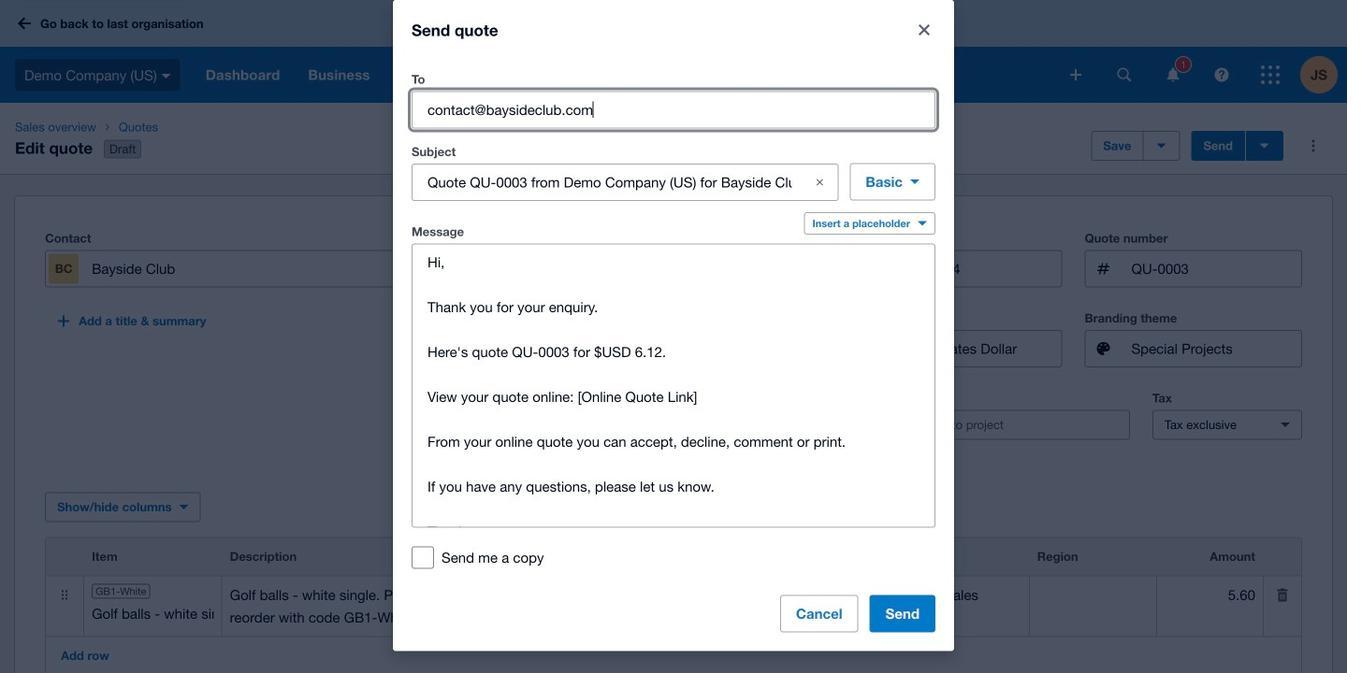 Task type: locate. For each thing, give the bounding box(es) containing it.
dialog
[[393, 0, 954, 652]]

None field
[[413, 165, 794, 200], [890, 251, 1061, 287], [1158, 577, 1263, 614], [413, 165, 794, 200], [890, 251, 1061, 287], [1158, 577, 1263, 614]]

line items element
[[45, 538, 1302, 674]]

None text field
[[413, 245, 935, 527], [1130, 251, 1301, 287], [650, 331, 822, 367], [222, 577, 476, 637], [413, 245, 935, 527], [1130, 251, 1301, 287], [650, 331, 822, 367], [222, 577, 476, 637]]

svg image
[[18, 17, 31, 29], [1167, 68, 1179, 82], [1215, 68, 1229, 82], [1070, 69, 1082, 80], [162, 74, 171, 78]]

Enter your contact's email address field
[[413, 92, 935, 128]]

banner
[[0, 0, 1347, 103]]

1 horizontal spatial svg image
[[1261, 65, 1280, 84]]

svg image
[[1261, 65, 1280, 84], [1118, 68, 1132, 82]]



Task type: describe. For each thing, give the bounding box(es) containing it.
clear subject image
[[801, 164, 839, 201]]

0 horizontal spatial svg image
[[1118, 68, 1132, 82]]



Task type: vqa. For each thing, say whether or not it's contained in the screenshot.
Enter your contact's email address field
yes



